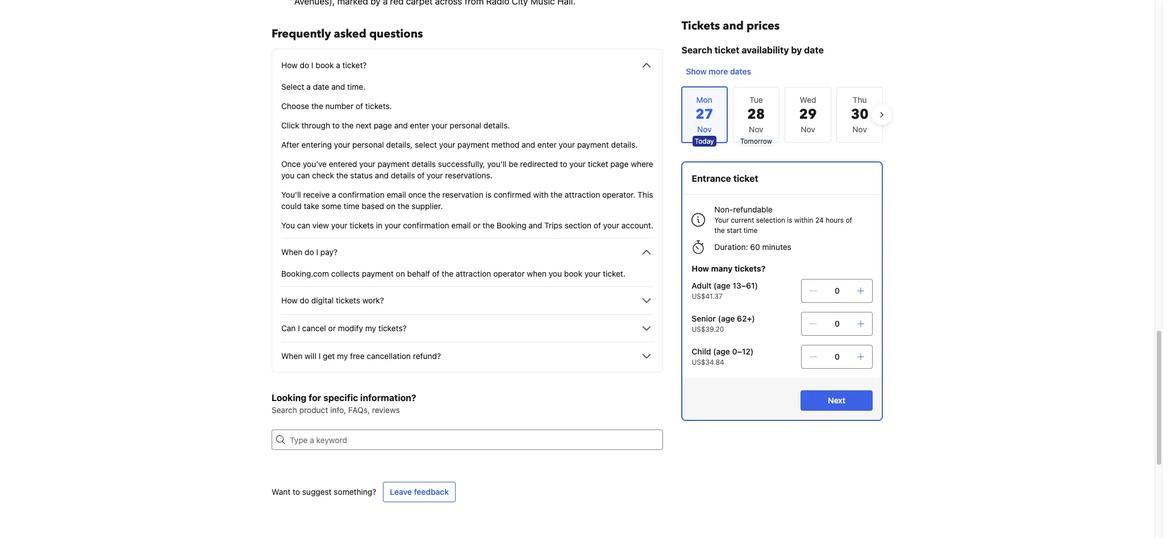 Task type: locate. For each thing, give the bounding box(es) containing it.
1 horizontal spatial time
[[743, 226, 757, 235]]

i inside dropdown button
[[319, 351, 321, 361]]

details. up the where
[[611, 140, 638, 149]]

to down choose the number of tickets.
[[332, 120, 340, 130]]

email left once
[[387, 190, 406, 199]]

you
[[281, 220, 295, 230]]

0 horizontal spatial details.
[[483, 120, 510, 130]]

on right based
[[386, 201, 396, 211]]

0 vertical spatial a
[[336, 60, 340, 70]]

how do i book a ticket? button
[[281, 59, 653, 72]]

(age for 0–12)
[[713, 347, 730, 356]]

do inside dropdown button
[[305, 247, 314, 257]]

i inside dropdown button
[[311, 60, 313, 70]]

1 vertical spatial tickets
[[336, 295, 360, 305]]

child (age 0–12) us$34.84
[[691, 347, 753, 367]]

2 horizontal spatial nov
[[853, 124, 867, 134]]

1 vertical spatial page
[[610, 159, 629, 169]]

3 nov from the left
[[853, 124, 867, 134]]

or
[[473, 220, 481, 230], [328, 323, 336, 333]]

1 horizontal spatial confirmation
[[403, 220, 449, 230]]

1 horizontal spatial my
[[365, 323, 376, 333]]

or down you'll receive a confirmation email once the reservation is confirmed with the attraction operator. this could take some time based on the supplier.
[[473, 220, 481, 230]]

0 for adult (age 13–61)
[[834, 286, 840, 295]]

0 vertical spatial or
[[473, 220, 481, 230]]

faqs,
[[348, 405, 370, 415]]

how up adult
[[691, 264, 709, 273]]

is
[[486, 190, 492, 199], [787, 216, 792, 224]]

after
[[281, 140, 299, 149]]

ticket up refundable
[[733, 173, 758, 184]]

do left pay?
[[305, 247, 314, 257]]

nov
[[749, 124, 764, 134], [801, 124, 815, 134], [853, 124, 867, 134]]

1 vertical spatial you
[[549, 269, 562, 278]]

of right hours
[[845, 216, 852, 224]]

the
[[311, 101, 323, 111], [342, 120, 354, 130], [336, 170, 348, 180], [428, 190, 440, 199], [551, 190, 563, 199], [398, 201, 410, 211], [483, 220, 495, 230], [714, 226, 725, 235], [442, 269, 454, 278]]

1 vertical spatial or
[[328, 323, 336, 333]]

1 vertical spatial on
[[396, 269, 405, 278]]

more
[[709, 66, 728, 76]]

0 horizontal spatial email
[[387, 190, 406, 199]]

1 vertical spatial confirmation
[[403, 220, 449, 230]]

page right next
[[374, 120, 392, 130]]

1 vertical spatial (age
[[718, 314, 735, 323]]

hours
[[825, 216, 844, 224]]

date
[[804, 45, 824, 55], [313, 82, 329, 91]]

1 vertical spatial a
[[307, 82, 311, 91]]

1 vertical spatial can
[[297, 220, 310, 230]]

confirmation
[[338, 190, 385, 199], [403, 220, 449, 230]]

entering
[[302, 140, 332, 149]]

1 horizontal spatial date
[[804, 45, 824, 55]]

you right when
[[549, 269, 562, 278]]

0 vertical spatial email
[[387, 190, 406, 199]]

the right with at the left of the page
[[551, 190, 563, 199]]

and up "details,"
[[394, 120, 408, 130]]

entered
[[329, 159, 357, 169]]

your
[[431, 120, 448, 130], [334, 140, 350, 149], [439, 140, 455, 149], [559, 140, 575, 149], [359, 159, 376, 169], [570, 159, 586, 169], [427, 170, 443, 180], [331, 220, 347, 230], [385, 220, 401, 230], [603, 220, 619, 230], [585, 269, 601, 278]]

2 vertical spatial how
[[281, 295, 298, 305]]

0 vertical spatial when
[[281, 247, 303, 257]]

how
[[281, 60, 298, 70], [691, 264, 709, 273], [281, 295, 298, 305]]

1 horizontal spatial tickets?
[[734, 264, 765, 273]]

do inside dropdown button
[[300, 60, 309, 70]]

date right by
[[804, 45, 824, 55]]

nov inside wed 29 nov
[[801, 124, 815, 134]]

work?
[[362, 295, 384, 305]]

of inside once you've entered your payment details successfully, you'll be redirected to your ticket page where you can check the status and details of your reservations.
[[417, 170, 425, 180]]

a up some
[[332, 190, 336, 199]]

1 vertical spatial search
[[272, 405, 297, 415]]

you inside once you've entered your payment details successfully, you'll be redirected to your ticket page where you can check the status and details of your reservations.
[[281, 170, 295, 180]]

(age down many
[[713, 281, 730, 290]]

1 vertical spatial time
[[743, 226, 757, 235]]

1 can from the top
[[297, 170, 310, 180]]

looking for specific information? search product info, faqs, reviews
[[272, 393, 416, 415]]

search up show
[[681, 45, 712, 55]]

once
[[281, 159, 301, 169]]

tickets left work?
[[336, 295, 360, 305]]

1 horizontal spatial personal
[[450, 120, 481, 130]]

leave
[[390, 487, 412, 497]]

0 vertical spatial attraction
[[565, 190, 600, 199]]

of up once
[[417, 170, 425, 180]]

0 horizontal spatial attraction
[[456, 269, 491, 278]]

the up supplier.
[[428, 190, 440, 199]]

personal up after entering your personal details, select your payment method and enter your payment details.
[[450, 120, 481, 130]]

1 vertical spatial ticket
[[588, 159, 608, 169]]

region containing 28
[[672, 82, 892, 148]]

1 vertical spatial details.
[[611, 140, 638, 149]]

how inside 'dropdown button'
[[281, 295, 298, 305]]

the down once
[[398, 201, 410, 211]]

booking.com collects payment on behalf of the attraction operator when you book your ticket.
[[281, 269, 626, 278]]

do up select
[[300, 60, 309, 70]]

ticket
[[714, 45, 739, 55], [588, 159, 608, 169], [733, 173, 758, 184]]

i for book
[[311, 60, 313, 70]]

0 horizontal spatial nov
[[749, 124, 764, 134]]

do left digital
[[300, 295, 309, 305]]

specific
[[323, 393, 358, 403]]

2 vertical spatial a
[[332, 190, 336, 199]]

0 horizontal spatial tickets?
[[378, 323, 407, 333]]

operator.
[[602, 190, 636, 199]]

the left next
[[342, 120, 354, 130]]

0 horizontal spatial is
[[486, 190, 492, 199]]

can right you
[[297, 220, 310, 230]]

1 vertical spatial email
[[451, 220, 471, 230]]

when up booking.com
[[281, 247, 303, 257]]

to
[[332, 120, 340, 130], [560, 159, 567, 169], [293, 487, 300, 497]]

0 vertical spatial details.
[[483, 120, 510, 130]]

when will i get my free cancellation refund? button
[[281, 349, 653, 363]]

ticket for entrance
[[733, 173, 758, 184]]

or right the cancel
[[328, 323, 336, 333]]

region
[[672, 82, 892, 148]]

thu
[[853, 95, 867, 105]]

0 vertical spatial personal
[[450, 120, 481, 130]]

how do i book a ticket?
[[281, 60, 367, 70]]

a right select
[[307, 82, 311, 91]]

section
[[565, 220, 592, 230]]

i for get
[[319, 351, 321, 361]]

tue
[[750, 95, 763, 105]]

payment down "details,"
[[378, 159, 409, 169]]

3 0 from the top
[[834, 352, 840, 361]]

0 horizontal spatial date
[[313, 82, 329, 91]]

select
[[415, 140, 437, 149]]

and right status
[[375, 170, 389, 180]]

1 vertical spatial to
[[560, 159, 567, 169]]

behalf
[[407, 269, 430, 278]]

i for pay?
[[316, 247, 318, 257]]

the down when do i pay? dropdown button
[[442, 269, 454, 278]]

the down entered
[[336, 170, 348, 180]]

2 vertical spatial 0
[[834, 352, 840, 361]]

attraction up section at top
[[565, 190, 600, 199]]

Type a keyword field
[[285, 430, 663, 450]]

when will i get my free cancellation refund?
[[281, 351, 441, 361]]

i
[[311, 60, 313, 70], [316, 247, 318, 257], [298, 323, 300, 333], [319, 351, 321, 361]]

1 vertical spatial personal
[[352, 140, 384, 149]]

1 vertical spatial is
[[787, 216, 792, 224]]

i left pay?
[[316, 247, 318, 257]]

1 horizontal spatial nov
[[801, 124, 815, 134]]

1 horizontal spatial enter
[[538, 140, 557, 149]]

1 horizontal spatial attraction
[[565, 190, 600, 199]]

1 when from the top
[[281, 247, 303, 257]]

search down looking
[[272, 405, 297, 415]]

1 0 from the top
[[834, 286, 840, 295]]

enter up redirected
[[538, 140, 557, 149]]

2 when from the top
[[281, 351, 303, 361]]

details down select
[[412, 159, 436, 169]]

be
[[509, 159, 518, 169]]

email down you'll receive a confirmation email once the reservation is confirmed with the attraction operator. this could take some time based on the supplier.
[[451, 220, 471, 230]]

1 vertical spatial do
[[305, 247, 314, 257]]

1 nov from the left
[[749, 124, 764, 134]]

how for how do i book a ticket?
[[281, 60, 298, 70]]

is left 'within'
[[787, 216, 792, 224]]

0 vertical spatial my
[[365, 323, 376, 333]]

ticket up operator. on the top of the page
[[588, 159, 608, 169]]

confirmation down supplier.
[[403, 220, 449, 230]]

book up select a date and time.
[[316, 60, 334, 70]]

tue 28 nov tomorrow
[[740, 95, 772, 145]]

method
[[491, 140, 520, 149]]

0 vertical spatial book
[[316, 60, 334, 70]]

email inside you'll receive a confirmation email once the reservation is confirmed with the attraction operator. this could take some time based on the supplier.
[[387, 190, 406, 199]]

of
[[356, 101, 363, 111], [417, 170, 425, 180], [845, 216, 852, 224], [594, 220, 601, 230], [432, 269, 440, 278]]

when
[[281, 247, 303, 257], [281, 351, 303, 361]]

(age up us$34.84
[[713, 347, 730, 356]]

wed 29 nov
[[799, 95, 817, 134]]

the left the 'booking'
[[483, 220, 495, 230]]

1 vertical spatial tickets?
[[378, 323, 407, 333]]

select a date and time.
[[281, 82, 366, 91]]

on
[[386, 201, 396, 211], [396, 269, 405, 278]]

tomorrow
[[740, 137, 772, 145]]

info,
[[330, 405, 346, 415]]

i up select a date and time.
[[311, 60, 313, 70]]

ticket for search
[[714, 45, 739, 55]]

you've
[[303, 159, 327, 169]]

1 vertical spatial my
[[337, 351, 348, 361]]

1 horizontal spatial details.
[[611, 140, 638, 149]]

(age inside child (age 0–12) us$34.84
[[713, 347, 730, 356]]

search inside looking for specific information? search product info, faqs, reviews
[[272, 405, 297, 415]]

show more dates button
[[681, 61, 755, 82]]

0 vertical spatial how
[[281, 60, 298, 70]]

nov down 29
[[801, 124, 815, 134]]

tickets? up 13–61)
[[734, 264, 765, 273]]

0 vertical spatial (age
[[713, 281, 730, 290]]

2 vertical spatial do
[[300, 295, 309, 305]]

when left will
[[281, 351, 303, 361]]

email
[[387, 190, 406, 199], [451, 220, 471, 230]]

0 horizontal spatial search
[[272, 405, 297, 415]]

search
[[681, 45, 712, 55], [272, 405, 297, 415]]

the up through
[[311, 101, 323, 111]]

0 horizontal spatial you
[[281, 170, 295, 180]]

when inside dropdown button
[[281, 247, 303, 257]]

when do i pay?
[[281, 247, 338, 257]]

1 vertical spatial 0
[[834, 319, 840, 328]]

ticket up show more dates
[[714, 45, 739, 55]]

attraction down when do i pay? dropdown button
[[456, 269, 491, 278]]

2 vertical spatial ticket
[[733, 173, 758, 184]]

0 vertical spatial time
[[344, 201, 360, 211]]

0 vertical spatial page
[[374, 120, 392, 130]]

0 horizontal spatial book
[[316, 60, 334, 70]]

2 0 from the top
[[834, 319, 840, 328]]

is inside you'll receive a confirmation email once the reservation is confirmed with the attraction operator. this could take some time based on the supplier.
[[486, 190, 492, 199]]

payment up operator. on the top of the page
[[577, 140, 609, 149]]

2 horizontal spatial to
[[560, 159, 567, 169]]

my
[[365, 323, 376, 333], [337, 351, 348, 361]]

some
[[321, 201, 341, 211]]

1 horizontal spatial is
[[787, 216, 792, 224]]

attraction
[[565, 190, 600, 199], [456, 269, 491, 278]]

enter up select
[[410, 120, 429, 130]]

0 vertical spatial date
[[804, 45, 824, 55]]

or inside dropdown button
[[328, 323, 336, 333]]

0 vertical spatial ticket
[[714, 45, 739, 55]]

to right want
[[293, 487, 300, 497]]

time inside you'll receive a confirmation email once the reservation is confirmed with the attraction operator. this could take some time based on the supplier.
[[344, 201, 360, 211]]

date down 'how do i book a ticket?' on the left of the page
[[313, 82, 329, 91]]

0 horizontal spatial my
[[337, 351, 348, 361]]

0 horizontal spatial enter
[[410, 120, 429, 130]]

you'll receive a confirmation email once the reservation is confirmed with the attraction operator. this could take some time based on the supplier.
[[281, 190, 653, 211]]

0 vertical spatial tickets
[[350, 220, 374, 230]]

1 vertical spatial enter
[[538, 140, 557, 149]]

nov inside tue 28 nov tomorrow
[[749, 124, 764, 134]]

2 vertical spatial (age
[[713, 347, 730, 356]]

2 nov from the left
[[801, 124, 815, 134]]

0 vertical spatial enter
[[410, 120, 429, 130]]

personal down next
[[352, 140, 384, 149]]

nov down 30
[[853, 124, 867, 134]]

book
[[316, 60, 334, 70], [564, 269, 582, 278]]

how up select
[[281, 60, 298, 70]]

0 vertical spatial details
[[412, 159, 436, 169]]

once
[[408, 190, 426, 199]]

28
[[747, 105, 765, 124]]

get
[[323, 351, 335, 361]]

tickets? up cancellation
[[378, 323, 407, 333]]

of right behalf
[[432, 269, 440, 278]]

0 horizontal spatial time
[[344, 201, 360, 211]]

you down the once
[[281, 170, 295, 180]]

enter
[[410, 120, 429, 130], [538, 140, 557, 149]]

1 vertical spatial when
[[281, 351, 303, 361]]

prices
[[746, 18, 780, 34]]

details,
[[386, 140, 413, 149]]

0 vertical spatial can
[[297, 170, 310, 180]]

0 horizontal spatial or
[[328, 323, 336, 333]]

0 vertical spatial you
[[281, 170, 295, 180]]

(age inside senior (age 62+) us$39.20
[[718, 314, 735, 323]]

page left the where
[[610, 159, 629, 169]]

time inside non-refundable your current selection is within 24 hours of the start time
[[743, 226, 757, 235]]

entrance ticket
[[691, 173, 758, 184]]

how up can
[[281, 295, 298, 305]]

choose
[[281, 101, 309, 111]]

you
[[281, 170, 295, 180], [549, 269, 562, 278]]

0
[[834, 286, 840, 295], [834, 319, 840, 328], [834, 352, 840, 361]]

you can view your tickets in your confirmation email or the booking and trips section of your account.
[[281, 220, 653, 230]]

information?
[[360, 393, 416, 403]]

(age left 62+)
[[718, 314, 735, 323]]

to inside once you've entered your payment details successfully, you'll be redirected to your ticket page where you can check the status and details of your reservations.
[[560, 159, 567, 169]]

0 horizontal spatial to
[[293, 487, 300, 497]]

my right modify at left bottom
[[365, 323, 376, 333]]

do for pay?
[[305, 247, 314, 257]]

details. up 'method'
[[483, 120, 510, 130]]

a left ticket?
[[336, 60, 340, 70]]

frequently
[[272, 26, 331, 41]]

of right section at top
[[594, 220, 601, 230]]

when inside dropdown button
[[281, 351, 303, 361]]

1 vertical spatial how
[[691, 264, 709, 273]]

(age inside adult (age 13–61) us$41.37
[[713, 281, 730, 290]]

1 vertical spatial details
[[391, 170, 415, 180]]

is inside non-refundable your current selection is within 24 hours of the start time
[[787, 216, 792, 224]]

nov inside thu 30 nov
[[853, 124, 867, 134]]

nov up the tomorrow
[[749, 124, 764, 134]]

do for tickets
[[300, 295, 309, 305]]

can down you've on the top
[[297, 170, 310, 180]]

to right redirected
[[560, 159, 567, 169]]

do inside 'dropdown button'
[[300, 295, 309, 305]]

page
[[374, 120, 392, 130], [610, 159, 629, 169]]

1 horizontal spatial page
[[610, 159, 629, 169]]

once you've entered your payment details successfully, you'll be redirected to your ticket page where you can check the status and details of your reservations.
[[281, 159, 653, 180]]

0 vertical spatial do
[[300, 60, 309, 70]]

i right will
[[319, 351, 321, 361]]

how many tickets?
[[691, 264, 765, 273]]

book right when
[[564, 269, 582, 278]]

0 horizontal spatial personal
[[352, 140, 384, 149]]

selection
[[756, 216, 785, 224]]

0 vertical spatial is
[[486, 190, 492, 199]]

1 vertical spatial book
[[564, 269, 582, 278]]

details up once
[[391, 170, 415, 180]]

1 horizontal spatial email
[[451, 220, 471, 230]]

time down current
[[743, 226, 757, 235]]

time right some
[[344, 201, 360, 211]]

1 horizontal spatial search
[[681, 45, 712, 55]]

29
[[799, 105, 817, 124]]

do for book
[[300, 60, 309, 70]]

confirmation up based
[[338, 190, 385, 199]]

on left behalf
[[396, 269, 405, 278]]

how inside dropdown button
[[281, 60, 298, 70]]

1 horizontal spatial to
[[332, 120, 340, 130]]

page inside once you've entered your payment details successfully, you'll be redirected to your ticket page where you can check the status and details of your reservations.
[[610, 159, 629, 169]]

time
[[344, 201, 360, 211], [743, 226, 757, 235]]

payment
[[457, 140, 489, 149], [577, 140, 609, 149], [378, 159, 409, 169], [362, 269, 394, 278]]

1 horizontal spatial or
[[473, 220, 481, 230]]

the down the your
[[714, 226, 725, 235]]

is left confirmed at the top left
[[486, 190, 492, 199]]

1 vertical spatial attraction
[[456, 269, 491, 278]]

when for when do i pay?
[[281, 247, 303, 257]]

1 vertical spatial date
[[313, 82, 329, 91]]

0 vertical spatial on
[[386, 201, 396, 211]]

0 vertical spatial confirmation
[[338, 190, 385, 199]]

my right get
[[337, 351, 348, 361]]

looking
[[272, 393, 306, 403]]

0 horizontal spatial confirmation
[[338, 190, 385, 199]]

tickets left in
[[350, 220, 374, 230]]

1 horizontal spatial you
[[549, 269, 562, 278]]

how for how do digital tickets work?
[[281, 295, 298, 305]]



Task type: describe. For each thing, give the bounding box(es) containing it.
1 horizontal spatial book
[[564, 269, 582, 278]]

tickets.
[[365, 101, 392, 111]]

confirmation inside you'll receive a confirmation email once the reservation is confirmed with the attraction operator. this could take some time based on the supplier.
[[338, 190, 385, 199]]

trips
[[544, 220, 563, 230]]

0 for senior (age 62+)
[[834, 319, 840, 328]]

(age for 13–61)
[[713, 281, 730, 290]]

tickets inside how do i book a ticket? element
[[350, 220, 374, 230]]

booking.com
[[281, 269, 329, 278]]

booking
[[497, 220, 527, 230]]

0 horizontal spatial page
[[374, 120, 392, 130]]

and inside once you've entered your payment details successfully, you'll be redirected to your ticket page where you can check the status and details of your reservations.
[[375, 170, 389, 180]]

senior
[[691, 314, 716, 323]]

book inside dropdown button
[[316, 60, 334, 70]]

based
[[362, 201, 384, 211]]

and left prices
[[723, 18, 743, 34]]

a inside dropdown button
[[336, 60, 340, 70]]

24
[[815, 216, 824, 224]]

choose the number of tickets.
[[281, 101, 392, 111]]

0–12)
[[732, 347, 753, 356]]

tickets? inside dropdown button
[[378, 323, 407, 333]]

my inside dropdown button
[[365, 323, 376, 333]]

availability
[[741, 45, 789, 55]]

of left tickets.
[[356, 101, 363, 111]]

on inside you'll receive a confirmation email once the reservation is confirmed with the attraction operator. this could take some time based on the supplier.
[[386, 201, 396, 211]]

when do i pay? button
[[281, 245, 653, 259]]

ticket inside once you've entered your payment details successfully, you'll be redirected to your ticket page where you can check the status and details of your reservations.
[[588, 159, 608, 169]]

can i cancel or modify my tickets? button
[[281, 322, 653, 335]]

13–61)
[[732, 281, 758, 290]]

leave feedback
[[390, 487, 449, 497]]

0 vertical spatial search
[[681, 45, 712, 55]]

cancellation
[[367, 351, 411, 361]]

check
[[312, 170, 334, 180]]

in
[[376, 220, 383, 230]]

the inside non-refundable your current selection is within 24 hours of the start time
[[714, 226, 725, 235]]

feedback
[[414, 487, 449, 497]]

reservations.
[[445, 170, 493, 180]]

my inside dropdown button
[[337, 351, 348, 361]]

product
[[299, 405, 328, 415]]

and left trips
[[529, 220, 542, 230]]

tickets inside how do digital tickets work? 'dropdown button'
[[336, 295, 360, 305]]

click
[[281, 120, 299, 130]]

digital
[[311, 295, 334, 305]]

can inside once you've entered your payment details successfully, you'll be redirected to your ticket page where you can check the status and details of your reservations.
[[297, 170, 310, 180]]

(age for 62+)
[[718, 314, 735, 323]]

date inside how do i book a ticket? element
[[313, 82, 329, 91]]

0 vertical spatial tickets?
[[734, 264, 765, 273]]

free
[[350, 351, 365, 361]]

time.
[[347, 82, 366, 91]]

this
[[638, 190, 653, 199]]

status
[[350, 170, 373, 180]]

us$41.37
[[691, 292, 722, 301]]

ticket.
[[603, 269, 626, 278]]

how do i book a ticket? element
[[281, 72, 653, 231]]

0 vertical spatial to
[[332, 120, 340, 130]]

nov for 29
[[801, 124, 815, 134]]

the inside once you've entered your payment details successfully, you'll be redirected to your ticket page where you can check the status and details of your reservations.
[[336, 170, 348, 180]]

reservation
[[442, 190, 483, 199]]

receive
[[303, 190, 330, 199]]

dates
[[730, 66, 751, 76]]

how for how many tickets?
[[691, 264, 709, 273]]

wed
[[800, 95, 816, 105]]

leave feedback button
[[383, 482, 456, 502]]

show
[[686, 66, 706, 76]]

and up redirected
[[522, 140, 535, 149]]

cancel
[[302, 323, 326, 333]]

child
[[691, 347, 711, 356]]

for
[[309, 393, 321, 403]]

want
[[272, 487, 291, 497]]

refund?
[[413, 351, 441, 361]]

nov for 30
[[853, 124, 867, 134]]

tickets
[[681, 18, 720, 34]]

2 can from the top
[[297, 220, 310, 230]]

payment inside once you've entered your payment details successfully, you'll be redirected to your ticket page where you can check the status and details of your reservations.
[[378, 159, 409, 169]]

reviews
[[372, 405, 400, 415]]

by
[[791, 45, 802, 55]]

0 for child (age 0–12)
[[834, 352, 840, 361]]

can i cancel or modify my tickets?
[[281, 323, 407, 333]]

duration:
[[714, 242, 748, 252]]

minutes
[[762, 242, 791, 252]]

thu 30 nov
[[851, 95, 869, 134]]

collects
[[331, 269, 360, 278]]

questions
[[369, 26, 423, 41]]

want to suggest something?
[[272, 487, 376, 497]]

a inside you'll receive a confirmation email once the reservation is confirmed with the attraction operator. this could take some time based on the supplier.
[[332, 190, 336, 199]]

could
[[281, 201, 302, 211]]

modify
[[338, 323, 363, 333]]

will
[[305, 351, 316, 361]]

after entering your personal details, select your payment method and enter your payment details.
[[281, 140, 638, 149]]

click through to the next page and enter your personal details.
[[281, 120, 510, 130]]

next
[[356, 120, 372, 130]]

and left the time. on the top of page
[[331, 82, 345, 91]]

ticket?
[[342, 60, 367, 70]]

us$34.84
[[691, 358, 724, 367]]

account.
[[622, 220, 653, 230]]

select
[[281, 82, 304, 91]]

operator
[[493, 269, 525, 278]]

payment up work?
[[362, 269, 394, 278]]

entrance
[[691, 173, 731, 184]]

number
[[325, 101, 354, 111]]

nov for 28
[[749, 124, 764, 134]]

start
[[727, 226, 741, 235]]

payment up successfully, at the left
[[457, 140, 489, 149]]

confirmed
[[494, 190, 531, 199]]

when for when will i get my free cancellation refund?
[[281, 351, 303, 361]]

can
[[281, 323, 296, 333]]

pay?
[[320, 247, 338, 257]]

how do digital tickets work? button
[[281, 294, 653, 307]]

or inside how do i book a ticket? element
[[473, 220, 481, 230]]

62+)
[[737, 314, 755, 323]]

show more dates
[[686, 66, 751, 76]]

duration: 60 minutes
[[714, 242, 791, 252]]

adult
[[691, 281, 711, 290]]

take
[[304, 201, 319, 211]]

non-refundable your current selection is within 24 hours of the start time
[[714, 205, 852, 235]]

where
[[631, 159, 653, 169]]

2 vertical spatial to
[[293, 487, 300, 497]]

supplier.
[[412, 201, 443, 211]]

senior (age 62+) us$39.20
[[691, 314, 755, 334]]

attraction inside you'll receive a confirmation email once the reservation is confirmed with the attraction operator. this could take some time based on the supplier.
[[565, 190, 600, 199]]

your
[[714, 216, 729, 224]]

i right can
[[298, 323, 300, 333]]

of inside non-refundable your current selection is within 24 hours of the start time
[[845, 216, 852, 224]]

next button
[[800, 390, 873, 411]]

search ticket availability by date
[[681, 45, 824, 55]]



Task type: vqa. For each thing, say whether or not it's contained in the screenshot.
recent
no



